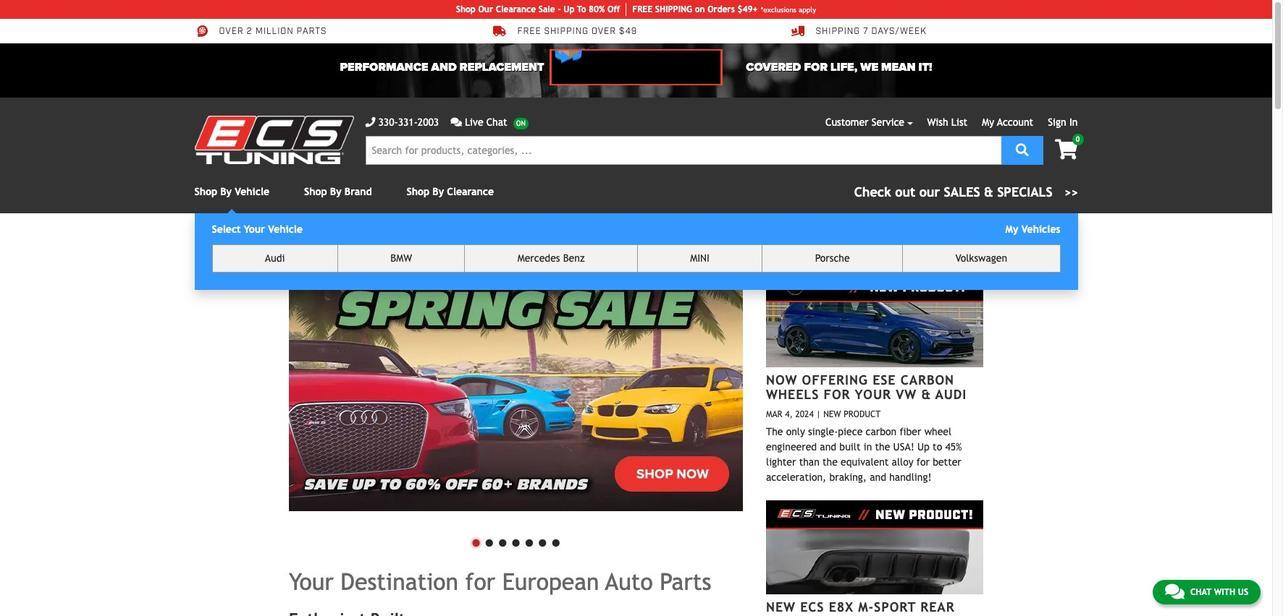 Task type: locate. For each thing, give the bounding box(es) containing it.
1 vertical spatial clearance
[[447, 186, 494, 198]]

1 vertical spatial your
[[855, 387, 891, 403]]

$49
[[619, 26, 637, 37]]

sale
[[539, 4, 555, 14]]

view
[[943, 255, 963, 263]]

ecs left e8x
[[800, 600, 824, 616]]

your inside 'now offering ese carbon wheels for your vw & audi'
[[855, 387, 891, 403]]

destination
[[341, 569, 458, 596]]

*exclusions apply link
[[761, 4, 816, 15]]

shop by brand
[[304, 186, 372, 198]]

mercedes
[[518, 253, 560, 264]]

0 horizontal spatial new
[[766, 600, 796, 616]]

now
[[766, 373, 797, 388]]

news
[[871, 248, 913, 267]]

1 horizontal spatial audi
[[935, 387, 967, 403]]

covered
[[746, 60, 801, 75]]

by for brand
[[330, 186, 342, 198]]

us
[[1238, 588, 1248, 598]]

and
[[820, 442, 836, 453], [870, 472, 886, 484]]

sign in
[[1048, 117, 1078, 128]]

audi
[[265, 253, 285, 264], [935, 387, 967, 403]]

now offering ese carbon wheels for your vw & audi
[[766, 373, 967, 403]]

live chat
[[465, 117, 507, 128]]

ecs
[[836, 248, 865, 267], [800, 600, 824, 616]]

for up handling!
[[917, 457, 930, 469]]

0 vertical spatial ecs
[[836, 248, 865, 267]]

1 horizontal spatial chat
[[1190, 588, 1212, 598]]

chat left with
[[1190, 588, 1212, 598]]

1 horizontal spatial clearance
[[496, 4, 536, 14]]

0 horizontal spatial clearance
[[447, 186, 494, 198]]

select your vehicle
[[212, 224, 303, 235]]

vehicle for shop by vehicle
[[235, 186, 269, 198]]

chat
[[486, 117, 507, 128], [1190, 588, 1212, 598]]

1 vertical spatial chat
[[1190, 588, 1212, 598]]

0 horizontal spatial my
[[982, 117, 994, 128]]

1 horizontal spatial ecs
[[836, 248, 865, 267]]

by up select
[[220, 186, 232, 198]]

shop up select
[[194, 186, 217, 198]]

3 by from the left
[[433, 186, 444, 198]]

audi down select your vehicle
[[265, 253, 285, 264]]

0 horizontal spatial your
[[244, 224, 265, 235]]

my for my vehicles
[[1005, 224, 1018, 235]]

vehicle right select
[[268, 224, 303, 235]]

4 • from the left
[[509, 527, 523, 557]]

e8x
[[829, 600, 854, 616]]

0 vertical spatial new
[[823, 410, 841, 420]]

0 horizontal spatial and
[[820, 442, 836, 453]]

0 vertical spatial my
[[982, 117, 994, 128]]

ecs left news
[[836, 248, 865, 267]]

2024
[[795, 410, 814, 420]]

new inside mar 4, 2024 | new product the only single-piece carbon fiber wheel engineered and built in the usa! up to 45% lighter than the equivalent alloy for better acceleration, braking, and handling!
[[823, 410, 841, 420]]

and down single- on the bottom of the page
[[820, 442, 836, 453]]

clearance
[[496, 4, 536, 14], [447, 186, 494, 198]]

0 vertical spatial up
[[564, 4, 575, 14]]

apply
[[799, 5, 816, 13]]

0 horizontal spatial up
[[564, 4, 575, 14]]

over
[[219, 26, 244, 37]]

live
[[465, 117, 483, 128]]

2 by from the left
[[330, 186, 342, 198]]

1 horizontal spatial my
[[1005, 224, 1018, 235]]

330-
[[378, 117, 398, 128]]

ecs inside 'new ecs e8x m-sport rear diffusers'
[[800, 600, 824, 616]]

1 horizontal spatial new
[[823, 410, 841, 420]]

for down • • • • • • •
[[465, 569, 495, 596]]

1 vertical spatial audi
[[935, 387, 967, 403]]

new right the |
[[823, 410, 841, 420]]

clearance for by
[[447, 186, 494, 198]]

fiber
[[900, 427, 921, 438]]

up left to
[[917, 442, 930, 453]]

covered for life, we mean it!
[[746, 60, 932, 75]]

my left vehicles
[[1005, 224, 1018, 235]]

0 vertical spatial for
[[917, 457, 930, 469]]

vehicle
[[235, 186, 269, 198], [268, 224, 303, 235]]

mar 4, 2024 | new product the only single-piece carbon fiber wheel engineered and built in the usa! up to 45% lighter than the equivalent alloy for better acceleration, braking, and handling!
[[766, 410, 962, 484]]

vehicle up select your vehicle
[[235, 186, 269, 198]]

than
[[799, 457, 820, 469]]

0 horizontal spatial ecs
[[800, 600, 824, 616]]

live chat link
[[451, 115, 528, 130]]

vw
[[896, 387, 917, 403]]

sign in link
[[1048, 117, 1078, 128]]

up right the -
[[564, 4, 575, 14]]

chat inside chat with us 'link'
[[1190, 588, 1212, 598]]

ship
[[655, 4, 673, 14]]

sign
[[1048, 117, 1066, 128]]

the right than
[[823, 457, 838, 469]]

1 horizontal spatial the
[[875, 442, 890, 453]]

audi up wheel
[[935, 387, 967, 403]]

customer service button
[[826, 115, 913, 130]]

my left account
[[982, 117, 994, 128]]

0 horizontal spatial by
[[220, 186, 232, 198]]

1 horizontal spatial and
[[870, 472, 886, 484]]

shop right brand
[[407, 186, 430, 198]]

& right sales
[[984, 185, 993, 200]]

2 horizontal spatial by
[[433, 186, 444, 198]]

0 vertical spatial &
[[984, 185, 993, 200]]

life,
[[831, 60, 857, 75]]

1 horizontal spatial by
[[330, 186, 342, 198]]

chat right live
[[486, 117, 507, 128]]

0 vertical spatial audi
[[265, 253, 285, 264]]

our
[[478, 4, 493, 14]]

wheel
[[924, 427, 952, 438]]

0 vertical spatial your
[[244, 224, 265, 235]]

the
[[766, 427, 783, 438]]

over 2 million parts link
[[194, 25, 327, 38]]

piece
[[838, 427, 863, 438]]

m-
[[858, 600, 874, 616]]

0 vertical spatial clearance
[[496, 4, 536, 14]]

view all
[[943, 255, 977, 263]]

porsche
[[815, 253, 850, 264]]

new inside 'new ecs e8x m-sport rear diffusers'
[[766, 600, 796, 616]]

european
[[502, 569, 599, 596]]

by left brand
[[330, 186, 342, 198]]

by for vehicle
[[220, 186, 232, 198]]

1 by from the left
[[220, 186, 232, 198]]

shop by brand link
[[304, 186, 372, 198]]

0 horizontal spatial &
[[921, 387, 931, 403]]

0 horizontal spatial for
[[465, 569, 495, 596]]

shipping
[[816, 26, 860, 37]]

to
[[933, 442, 942, 453]]

1 vertical spatial new
[[766, 600, 796, 616]]

to
[[577, 4, 586, 14]]

equivalent
[[841, 457, 889, 469]]

shop by clearance link
[[407, 186, 494, 198]]

330-331-2003 link
[[365, 115, 439, 130]]

2 vertical spatial your
[[289, 569, 334, 596]]

single-
[[808, 427, 838, 438]]

1 vertical spatial &
[[921, 387, 931, 403]]

account
[[997, 117, 1033, 128]]

clearance down live
[[447, 186, 494, 198]]

& right vw
[[921, 387, 931, 403]]

1 vertical spatial up
[[917, 442, 930, 453]]

5 • from the left
[[523, 527, 536, 557]]

in
[[864, 442, 872, 453]]

1 horizontal spatial for
[[917, 457, 930, 469]]

shop by clearance
[[407, 186, 494, 198]]

comments image
[[451, 117, 462, 127]]

1 horizontal spatial &
[[984, 185, 993, 200]]

2
[[247, 26, 253, 37]]

usa!
[[893, 442, 914, 453]]

my vehicles
[[1005, 224, 1060, 235]]

million
[[255, 26, 294, 37]]

now offering ese carbon wheels for your vw & audi image
[[766, 274, 983, 368]]

7
[[863, 26, 869, 37]]

off
[[608, 4, 620, 14]]

it!
[[919, 60, 932, 75]]

and down equivalent
[[870, 472, 886, 484]]

parts
[[297, 26, 327, 37]]

0 vertical spatial and
[[820, 442, 836, 453]]

shop inside shop our clearance sale - up to 80% off link
[[456, 4, 476, 14]]

1 horizontal spatial up
[[917, 442, 930, 453]]

product
[[844, 410, 881, 420]]

Search text field
[[365, 136, 1001, 165]]

0 link
[[1043, 134, 1084, 161]]

clearance up "free"
[[496, 4, 536, 14]]

0 horizontal spatial chat
[[486, 117, 507, 128]]

for inside mar 4, 2024 | new product the only single-piece carbon fiber wheel engineered and built in the usa! up to 45% lighter than the equivalent alloy for better acceleration, braking, and handling!
[[917, 457, 930, 469]]

new left e8x
[[766, 600, 796, 616]]

by down 2003
[[433, 186, 444, 198]]

0 vertical spatial vehicle
[[235, 186, 269, 198]]

new
[[823, 410, 841, 420], [766, 600, 796, 616]]

shop for shop by vehicle
[[194, 186, 217, 198]]

sales & specials
[[944, 185, 1053, 200]]

2 horizontal spatial your
[[855, 387, 891, 403]]

0 horizontal spatial the
[[823, 457, 838, 469]]

7 • from the left
[[549, 527, 562, 557]]

0 vertical spatial chat
[[486, 117, 507, 128]]

the right the in
[[875, 442, 890, 453]]

1 vertical spatial my
[[1005, 224, 1018, 235]]

1 vertical spatial vehicle
[[268, 224, 303, 235]]

shop left brand
[[304, 186, 327, 198]]

lifetime replacement program banner image
[[550, 49, 722, 85]]

1 vertical spatial ecs
[[800, 600, 824, 616]]

shop left our
[[456, 4, 476, 14]]



Task type: describe. For each thing, give the bounding box(es) containing it.
benz
[[563, 253, 585, 264]]

diffusers
[[766, 615, 837, 617]]

on
[[695, 4, 705, 14]]

1 vertical spatial for
[[465, 569, 495, 596]]

better
[[933, 457, 962, 469]]

chat inside live chat link
[[486, 117, 507, 128]]

wish list
[[927, 117, 968, 128]]

my account
[[982, 117, 1033, 128]]

330-331-2003
[[378, 117, 439, 128]]

& inside 'now offering ese carbon wheels for your vw & audi'
[[921, 387, 931, 403]]

search image
[[1016, 143, 1029, 156]]

ping
[[673, 4, 692, 14]]

mar
[[766, 410, 782, 420]]

clearance for our
[[496, 4, 536, 14]]

carbon
[[901, 373, 954, 388]]

new ecs e8x m-sport rear diffusers
[[766, 600, 955, 617]]

*exclusions
[[761, 5, 796, 13]]

and
[[431, 60, 457, 75]]

volkswagen
[[955, 253, 1007, 264]]

ecs tuning image
[[194, 116, 354, 164]]

free shipping over $49 link
[[493, 25, 637, 38]]

2003
[[418, 117, 439, 128]]

shop for shop by clearance
[[407, 186, 430, 198]]

offering
[[802, 373, 868, 388]]

handling!
[[889, 472, 932, 484]]

auto
[[606, 569, 653, 596]]

days/week
[[871, 26, 927, 37]]

over
[[592, 26, 616, 37]]

wish
[[927, 117, 948, 128]]

• • • • • • •
[[469, 527, 562, 557]]

rear
[[921, 600, 955, 616]]

0 vertical spatial the
[[875, 442, 890, 453]]

up inside mar 4, 2024 | new product the only single-piece carbon fiber wheel engineered and built in the usa! up to 45% lighter than the equivalent alloy for better acceleration, braking, and handling!
[[917, 442, 930, 453]]

0
[[1076, 135, 1080, 143]]

shop by vehicle
[[194, 186, 269, 198]]

select
[[212, 224, 241, 235]]

shop by vehicle link
[[194, 186, 269, 198]]

all
[[966, 255, 977, 263]]

new ecs e8x m-sport rear diffusers link
[[766, 600, 955, 617]]

0 horizontal spatial audi
[[265, 253, 285, 264]]

audi inside 'now offering ese carbon wheels for your vw & audi'
[[935, 387, 967, 403]]

shop for shop by brand
[[304, 186, 327, 198]]

brand
[[345, 186, 372, 198]]

chat with us
[[1190, 588, 1248, 598]]

my for my account
[[982, 117, 994, 128]]

by for clearance
[[433, 186, 444, 198]]

specials
[[997, 185, 1053, 200]]

my account link
[[982, 117, 1033, 128]]

sales
[[944, 185, 980, 200]]

orders
[[708, 4, 735, 14]]

shop for shop our clearance sale - up to 80% off
[[456, 4, 476, 14]]

wish list link
[[927, 117, 968, 128]]

replacement
[[460, 60, 544, 75]]

free
[[517, 26, 541, 37]]

phone image
[[365, 117, 375, 127]]

carbon
[[866, 427, 897, 438]]

|
[[816, 410, 821, 420]]

lighter
[[766, 457, 796, 469]]

1 vertical spatial and
[[870, 472, 886, 484]]

6 • from the left
[[536, 527, 549, 557]]

4,
[[785, 410, 793, 420]]

free
[[632, 4, 653, 14]]

3 • from the left
[[496, 527, 509, 557]]

bmw
[[391, 253, 412, 264]]

ecs news
[[836, 248, 913, 267]]

1 horizontal spatial your
[[289, 569, 334, 596]]

customer
[[826, 117, 869, 128]]

45%
[[945, 442, 962, 453]]

list
[[951, 117, 968, 128]]

$49+
[[738, 4, 758, 14]]

vehicle for select your vehicle
[[268, 224, 303, 235]]

-
[[558, 4, 561, 14]]

new ecs e8x m-sport rear diffusers image
[[766, 501, 983, 595]]

2 • from the left
[[483, 527, 496, 557]]

alloy
[[892, 457, 914, 469]]

comments image
[[1165, 584, 1185, 601]]

we
[[860, 60, 878, 75]]

generic - ecs spring sale image
[[289, 248, 743, 512]]

80%
[[589, 4, 605, 14]]

for
[[824, 387, 850, 403]]

service
[[872, 117, 904, 128]]

shipping 7 days/week link
[[791, 25, 927, 38]]

now offering ese carbon wheels for your vw & audi link
[[766, 373, 967, 403]]

customer service
[[826, 117, 904, 128]]

over 2 million parts
[[219, 26, 327, 37]]

shipping 7 days/week
[[816, 26, 927, 37]]

mini
[[690, 253, 710, 264]]

shop our clearance sale - up to 80% off
[[456, 4, 620, 14]]

1 • from the left
[[469, 527, 483, 557]]

only
[[786, 427, 805, 438]]

free ship ping on orders $49+ *exclusions apply
[[632, 4, 816, 14]]

vehicles
[[1021, 224, 1060, 235]]

sport
[[874, 600, 916, 616]]

free shipping over $49
[[517, 26, 637, 37]]

shopping cart image
[[1055, 140, 1078, 160]]

shipping
[[544, 26, 589, 37]]

1 vertical spatial the
[[823, 457, 838, 469]]



Task type: vqa. For each thing, say whether or not it's contained in the screenshot.
ECS Tuning 'Spin to Win' contest logo
no



